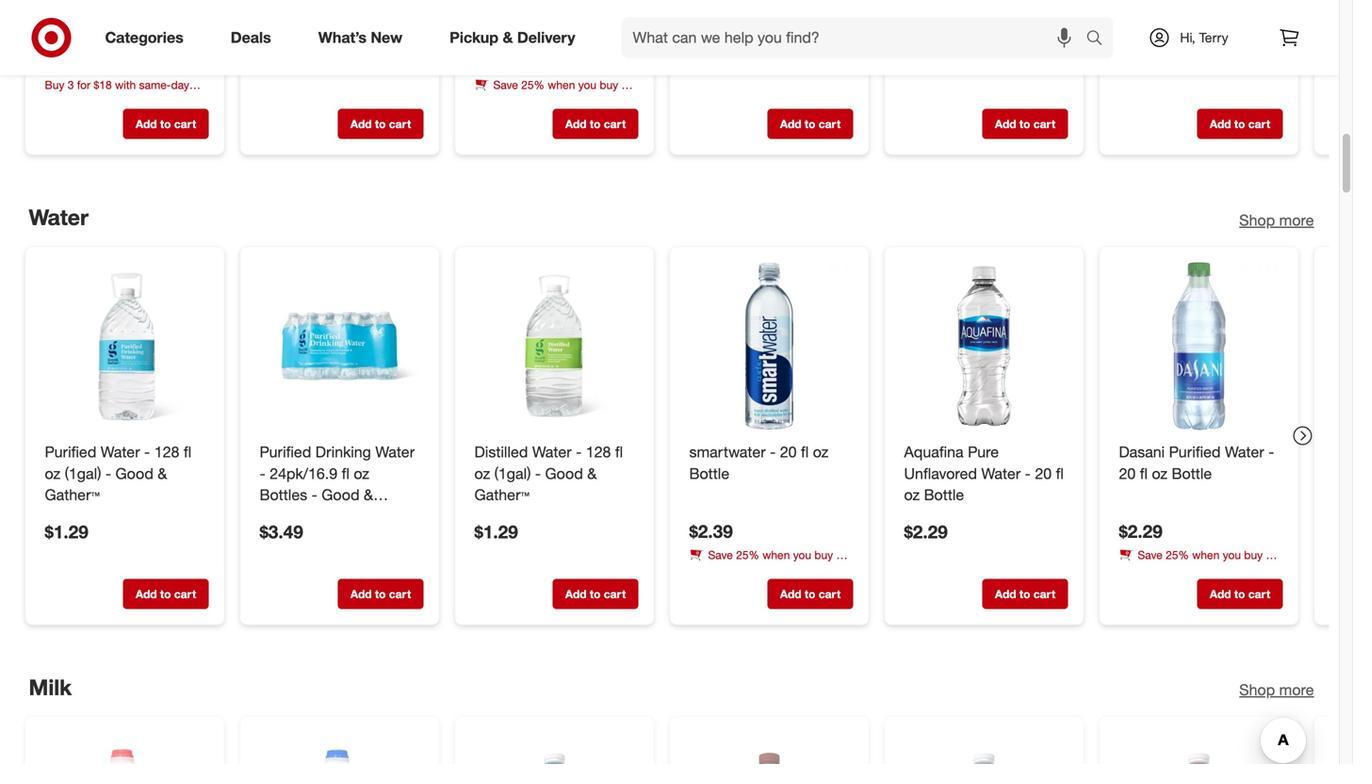 Task type: locate. For each thing, give the bounding box(es) containing it.
2 horizontal spatial good
[[545, 464, 583, 483]]

fl
[[184, 443, 191, 461], [615, 443, 623, 461], [801, 443, 809, 461], [342, 464, 349, 483], [1056, 464, 1064, 483], [1140, 464, 1148, 483]]

to
[[160, 117, 171, 131], [375, 117, 386, 131], [590, 117, 601, 131], [805, 117, 816, 131], [1019, 117, 1030, 131], [1234, 117, 1245, 131], [160, 587, 171, 601], [375, 587, 386, 601], [590, 587, 601, 601], [805, 587, 816, 601], [1019, 587, 1030, 601], [1234, 587, 1245, 601]]

$18
[[94, 78, 112, 92]]

gather™
[[45, 486, 100, 504], [474, 486, 529, 504], [260, 507, 315, 526]]

2
[[621, 78, 628, 92], [836, 548, 843, 562], [1266, 548, 1272, 562]]

purified inside purified water - 128 fl oz (1gal) - good & gather™
[[45, 443, 96, 461]]

add
[[136, 117, 157, 131], [350, 117, 372, 131], [565, 117, 587, 131], [780, 117, 802, 131], [995, 117, 1016, 131], [1210, 117, 1231, 131], [136, 587, 157, 601], [350, 587, 372, 601], [565, 587, 587, 601], [780, 587, 802, 601], [995, 587, 1016, 601], [1210, 587, 1231, 601]]

distilled water - 128 fl oz (1gal) - good & gather™ image
[[471, 262, 638, 430], [471, 262, 638, 430]]

you for $2.39
[[793, 548, 811, 562]]

2 horizontal spatial gather™
[[474, 486, 529, 504]]

3
[[68, 78, 74, 92]]

2 (1gal) from the left
[[494, 464, 531, 483]]

0 vertical spatial shop more button
[[1239, 210, 1314, 231]]

deals
[[231, 28, 271, 47]]

1 horizontal spatial buy
[[814, 548, 833, 562]]

0 horizontal spatial 25%
[[521, 78, 545, 92]]

shop more
[[1239, 211, 1314, 229], [1239, 681, 1314, 699]]

2 horizontal spatial 25%
[[1166, 548, 1189, 562]]

when
[[548, 78, 575, 92], [763, 548, 790, 562], [1192, 548, 1220, 562]]

2 $7.59 from the left
[[689, 51, 733, 72]]

25% for $2.39
[[736, 548, 759, 562]]

2 horizontal spatial bottle
[[1172, 464, 1212, 483]]

1 shop more from the top
[[1239, 211, 1314, 229]]

when down smartwater - 20 fl oz bottle link at the right of the page
[[763, 548, 790, 562]]

water inside purified drinking water - 24pk/16.9 fl oz bottles - good & gather™ $3.49
[[375, 443, 415, 461]]

0 horizontal spatial $7.59
[[45, 51, 88, 72]]

categories link
[[89, 17, 207, 58]]

vitamin d whole milk - 1gal - good & gather™ image
[[41, 732, 209, 764], [41, 732, 209, 764]]

0 horizontal spatial $2.29
[[904, 521, 948, 543]]

shop more for milk
[[1239, 681, 1314, 699]]

pickup & delivery link
[[434, 17, 599, 58]]

$1.29
[[45, 521, 88, 543], [474, 521, 518, 543]]

128 inside 'distilled water - 128 fl oz (1gal) - good & gather™'
[[586, 443, 611, 461]]

25% down delivery
[[521, 78, 545, 92]]

1 horizontal spatial (1gal)
[[494, 464, 531, 483]]

0 horizontal spatial 128
[[154, 443, 179, 461]]

$7.59 inside $7.59 buy 3 for $18 with same-day order services
[[45, 51, 88, 72]]

1 horizontal spatial 25%
[[736, 548, 759, 562]]

2 shop more button from the top
[[1239, 680, 1314, 701]]

1 shop more button from the top
[[1239, 210, 1314, 231]]

good for distilled
[[545, 464, 583, 483]]

2 $1.29 from the left
[[474, 521, 518, 543]]

2 $2.29 from the left
[[904, 521, 948, 543]]

$2.29 down unflavored
[[904, 521, 948, 543]]

$1.29 down purified water - 128 fl oz (1gal) - good & gather™
[[45, 521, 88, 543]]

cola
[[506, 94, 529, 108], [721, 564, 744, 578], [1150, 564, 1174, 578]]

1 horizontal spatial 128
[[586, 443, 611, 461]]

0 horizontal spatial good
[[115, 464, 153, 483]]

&
[[503, 28, 513, 47], [158, 464, 167, 483], [587, 464, 597, 483], [364, 486, 373, 504]]

for
[[77, 78, 91, 92]]

2 horizontal spatial save
[[1138, 548, 1163, 562]]

0 vertical spatial shop more
[[1239, 211, 1314, 229]]

what's new link
[[302, 17, 426, 58]]

purified for purified water - 128 fl oz (1gal) - good & gather™
[[45, 443, 96, 461]]

2 horizontal spatial buy
[[1244, 548, 1263, 562]]

(1gal) inside 'distilled water - 128 fl oz (1gal) - good & gather™'
[[494, 464, 531, 483]]

save 25% when you buy 2 coca-cola single beverages button
[[474, 77, 638, 108], [689, 547, 853, 578], [1119, 547, 1283, 578]]

purified drinking water - 24pk/16.9 fl oz bottles - good & gather™ link
[[260, 441, 420, 526]]

2 horizontal spatial when
[[1192, 548, 1220, 562]]

single
[[532, 94, 563, 108], [747, 564, 778, 578], [1177, 564, 1208, 578]]

1 $1.29 from the left
[[45, 521, 88, 543]]

when down dasani purified water - 20 fl oz bottle link
[[1192, 548, 1220, 562]]

0 horizontal spatial purified
[[45, 443, 96, 461]]

dasani purified water - 20 fl oz bottle image
[[1115, 262, 1283, 430], [1115, 262, 1283, 430]]

1 vertical spatial shop
[[1239, 681, 1275, 699]]

0 horizontal spatial bottle
[[689, 464, 729, 483]]

2% reduced fat milk - 1gal - good & gather™ image
[[256, 732, 424, 764], [256, 732, 424, 764]]

20 inside aquafina pure unflavored water - 20 fl oz bottle
[[1035, 464, 1052, 483]]

1 horizontal spatial bottle
[[924, 486, 964, 504]]

cart
[[174, 117, 196, 131], [389, 117, 411, 131], [604, 117, 626, 131], [819, 117, 841, 131], [1034, 117, 1056, 131], [1248, 117, 1270, 131], [174, 587, 196, 601], [389, 587, 411, 601], [604, 587, 626, 601], [819, 587, 841, 601], [1034, 587, 1056, 601], [1248, 587, 1270, 601]]

2 horizontal spatial 20
[[1119, 464, 1136, 483]]

shop more button for water
[[1239, 210, 1314, 231]]

1 purified from the left
[[45, 443, 96, 461]]

smartwater
[[689, 443, 766, 461]]

distilled
[[474, 443, 528, 461]]

purified drinking water - 24pk/16.9 fl oz bottles - good & gather™ $3.49
[[260, 443, 415, 543]]

1 vertical spatial shop more button
[[1239, 680, 1314, 701]]

fairlife lactose-free skim milk - 52 fl oz image
[[900, 732, 1068, 764], [900, 732, 1068, 764]]

buy
[[600, 78, 618, 92], [814, 548, 833, 562], [1244, 548, 1263, 562]]

pickup & delivery
[[450, 28, 575, 47]]

beverages
[[567, 94, 620, 108], [781, 564, 835, 578], [1211, 564, 1265, 578]]

deals link
[[215, 17, 295, 58]]

gather™ for purified water - 128 fl oz (1gal) - good & gather™
[[45, 486, 100, 504]]

fairlife lactose-free 2% chocolate milk - 52 fl oz image
[[686, 732, 853, 764], [686, 732, 853, 764]]

-
[[144, 443, 150, 461], [576, 443, 582, 461], [770, 443, 776, 461], [1269, 443, 1274, 461], [105, 464, 111, 483], [260, 464, 265, 483], [535, 464, 541, 483], [1025, 464, 1031, 483], [312, 486, 317, 504]]

(1gal)
[[65, 464, 101, 483], [494, 464, 531, 483]]

purified water - 128 fl oz (1gal) - good & gather™ link
[[45, 441, 205, 506]]

1 vertical spatial more
[[1279, 681, 1314, 699]]

0 vertical spatial more
[[1279, 211, 1314, 229]]

shop more button
[[1239, 210, 1314, 231], [1239, 680, 1314, 701]]

dasani purified water - 20 fl oz bottle link
[[1119, 441, 1279, 484]]

smartwater - 20 fl oz bottle image
[[686, 262, 853, 430], [686, 262, 853, 430]]

save 25% when you buy 2 coca-cola single beverages button for $2.39
[[689, 547, 853, 578]]

water inside 'distilled water - 128 fl oz (1gal) - good & gather™'
[[532, 443, 572, 461]]

coca- for $2.39
[[689, 564, 721, 578]]

1 horizontal spatial purified
[[260, 443, 311, 461]]

water inside dasani purified water - 20 fl oz bottle
[[1225, 443, 1264, 461]]

aquafina pure unflavored water - 20 fl oz bottle image
[[900, 262, 1068, 430], [900, 262, 1068, 430]]

when down delivery
[[548, 78, 575, 92]]

25%
[[521, 78, 545, 92], [736, 548, 759, 562], [1166, 548, 1189, 562]]

buy for $2.29
[[1244, 548, 1263, 562]]

0 horizontal spatial gather™
[[45, 486, 100, 504]]

2 horizontal spatial you
[[1223, 548, 1241, 562]]

what's new
[[318, 28, 403, 47]]

more for milk
[[1279, 681, 1314, 699]]

2 horizontal spatial 2
[[1266, 548, 1272, 562]]

single for $2.29
[[1177, 564, 1208, 578]]

2 shop more from the top
[[1239, 681, 1314, 699]]

2 horizontal spatial save 25% when you buy 2 coca-cola single beverages
[[1119, 548, 1272, 578]]

$2.39
[[689, 521, 733, 542]]

oz inside smartwater - 20 fl oz bottle
[[813, 443, 829, 461]]

day
[[171, 78, 189, 92]]

$1.29 for purified water - 128 fl oz (1gal) - good & gather™
[[45, 521, 88, 543]]

shop more for water
[[1239, 211, 1314, 229]]

fl inside purified drinking water - 24pk/16.9 fl oz bottles - good & gather™ $3.49
[[342, 464, 349, 483]]

purified water - 128 fl oz (1gal) - good & gather™
[[45, 443, 191, 504]]

add to cart button
[[123, 109, 209, 139], [338, 109, 424, 139], [553, 109, 638, 139], [768, 109, 853, 139], [982, 109, 1068, 139], [1197, 109, 1283, 139], [123, 579, 209, 609], [338, 579, 424, 609], [553, 579, 638, 609], [768, 579, 853, 609], [982, 579, 1068, 609], [1197, 579, 1283, 609]]

128 inside purified water - 128 fl oz (1gal) - good & gather™
[[154, 443, 179, 461]]

oz inside aquafina pure unflavored water - 20 fl oz bottle
[[904, 486, 920, 504]]

you
[[578, 78, 597, 92], [793, 548, 811, 562], [1223, 548, 1241, 562]]

fl inside smartwater - 20 fl oz bottle
[[801, 443, 809, 461]]

1 horizontal spatial 20
[[1035, 464, 1052, 483]]

$7.59 for $7.59 buy 3 for $18 with same-day order services
[[45, 51, 88, 72]]

oz inside dasani purified water - 20 fl oz bottle
[[1152, 464, 1168, 483]]

good inside 'distilled water - 128 fl oz (1gal) - good & gather™'
[[545, 464, 583, 483]]

2 more from the top
[[1279, 681, 1314, 699]]

bottle
[[689, 464, 729, 483], [1172, 464, 1212, 483], [924, 486, 964, 504]]

water
[[29, 204, 88, 231], [101, 443, 140, 461], [375, 443, 415, 461], [532, 443, 572, 461], [1225, 443, 1264, 461], [981, 464, 1021, 483]]

buy for $2.39
[[814, 548, 833, 562]]

0 horizontal spatial beverages
[[567, 94, 620, 108]]

1 shop from the top
[[1239, 211, 1275, 229]]

1 horizontal spatial gather™
[[260, 507, 315, 526]]

2 shop from the top
[[1239, 681, 1275, 699]]

oz inside purified drinking water - 24pk/16.9 fl oz bottles - good & gather™ $3.49
[[354, 464, 369, 483]]

2 horizontal spatial save 25% when you buy 2 coca-cola single beverages button
[[1119, 547, 1283, 578]]

1 horizontal spatial save
[[708, 548, 733, 562]]

1 (1gal) from the left
[[65, 464, 101, 483]]

2 purified from the left
[[260, 443, 311, 461]]

0 horizontal spatial save 25% when you buy 2 coca-cola single beverages button
[[474, 77, 638, 108]]

2 horizontal spatial single
[[1177, 564, 1208, 578]]

fairlife lactose-free whole milk - 52 fl oz image
[[1115, 732, 1283, 764], [1115, 732, 1283, 764]]

$2.29
[[1119, 521, 1163, 542], [904, 521, 948, 543]]

categories
[[105, 28, 183, 47]]

gather™ inside 'distilled water - 128 fl oz (1gal) - good & gather™'
[[474, 486, 529, 504]]

you for $2.29
[[1223, 548, 1241, 562]]

3 purified from the left
[[1169, 443, 1221, 461]]

gather™ inside purified water - 128 fl oz (1gal) - good & gather™
[[45, 486, 100, 504]]

save for $2.29
[[1138, 548, 1163, 562]]

good
[[115, 464, 153, 483], [545, 464, 583, 483], [322, 486, 360, 504]]

save 25% when you buy 2 coca-cola single beverages
[[474, 78, 628, 108], [689, 548, 843, 578], [1119, 548, 1272, 578]]

0 horizontal spatial $1.29
[[45, 521, 88, 543]]

25% down smartwater - 20 fl oz bottle
[[736, 548, 759, 562]]

$7.59
[[45, 51, 88, 72], [689, 51, 733, 72]]

1 horizontal spatial beverages
[[781, 564, 835, 578]]

$2.29 down dasani
[[1119, 521, 1163, 542]]

save
[[493, 78, 518, 92], [708, 548, 733, 562], [1138, 548, 1163, 562]]

buy 3 for $18 with same-day order services button
[[45, 77, 209, 108]]

save 25% when you buy 2 coca-cola single beverages button for $2.29
[[1119, 547, 1283, 578]]

2 128 from the left
[[586, 443, 611, 461]]

1 horizontal spatial $7.59
[[689, 51, 733, 72]]

2 horizontal spatial coca-
[[1119, 564, 1150, 578]]

1 horizontal spatial cola
[[721, 564, 744, 578]]

2 horizontal spatial cola
[[1150, 564, 1174, 578]]

$1.29 for distilled water - 128 fl oz (1gal) - good & gather™
[[474, 521, 518, 543]]

aquafina pure unflavored water - 20 fl oz bottle
[[904, 443, 1064, 504]]

single for $2.39
[[747, 564, 778, 578]]

128
[[154, 443, 179, 461], [586, 443, 611, 461]]

fairlife lactose-free 2% milk - 52 fl oz image
[[471, 732, 638, 764], [471, 732, 638, 764]]

purified water - 128 fl oz (1gal) - good & gather™ image
[[41, 262, 209, 430], [41, 262, 209, 430]]

search button
[[1078, 17, 1123, 62]]

1 horizontal spatial $1.29
[[474, 521, 518, 543]]

save 25% when you buy 2 coca-cola single beverages for $2.29
[[1119, 548, 1272, 578]]

hi, terry
[[1180, 29, 1228, 46]]

shop
[[1239, 211, 1275, 229], [1239, 681, 1275, 699]]

0 horizontal spatial (1gal)
[[65, 464, 101, 483]]

1 more from the top
[[1279, 211, 1314, 229]]

save 25% when you buy 2 coca-cola single beverages for $2.39
[[689, 548, 843, 578]]

shop for water
[[1239, 211, 1275, 229]]

0 horizontal spatial you
[[578, 78, 597, 92]]

1 vertical spatial shop more
[[1239, 681, 1314, 699]]

save for $2.39
[[708, 548, 733, 562]]

coca-
[[474, 94, 506, 108], [689, 564, 721, 578], [1119, 564, 1150, 578]]

pickup
[[450, 28, 499, 47]]

0 horizontal spatial 20
[[780, 443, 797, 461]]

oz inside purified water - 128 fl oz (1gal) - good & gather™
[[45, 464, 60, 483]]

oz
[[813, 443, 829, 461], [45, 464, 60, 483], [354, 464, 369, 483], [474, 464, 490, 483], [1152, 464, 1168, 483], [904, 486, 920, 504]]

cola for $2.29
[[1150, 564, 1174, 578]]

2 horizontal spatial purified
[[1169, 443, 1221, 461]]

0 horizontal spatial when
[[548, 78, 575, 92]]

good inside purified water - 128 fl oz (1gal) - good & gather™
[[115, 464, 153, 483]]

add to cart
[[136, 117, 196, 131], [350, 117, 411, 131], [565, 117, 626, 131], [780, 117, 841, 131], [995, 117, 1056, 131], [1210, 117, 1270, 131], [136, 587, 196, 601], [350, 587, 411, 601], [565, 587, 626, 601], [780, 587, 841, 601], [995, 587, 1056, 601], [1210, 587, 1270, 601]]

purified inside purified drinking water - 24pk/16.9 fl oz bottles - good & gather™ $3.49
[[260, 443, 311, 461]]

(1gal) inside purified water - 128 fl oz (1gal) - good & gather™
[[65, 464, 101, 483]]

1 $7.59 from the left
[[45, 51, 88, 72]]

drinking
[[315, 443, 371, 461]]

1 horizontal spatial 2
[[836, 548, 843, 562]]

1 horizontal spatial you
[[793, 548, 811, 562]]

pure
[[968, 443, 999, 461]]

more
[[1279, 211, 1314, 229], [1279, 681, 1314, 699]]

1 128 from the left
[[154, 443, 179, 461]]

25% down dasani purified water - 20 fl oz bottle
[[1166, 548, 1189, 562]]

2 horizontal spatial beverages
[[1211, 564, 1265, 578]]

25% for $2.29
[[1166, 548, 1189, 562]]

purified
[[45, 443, 96, 461], [260, 443, 311, 461], [1169, 443, 1221, 461]]

beverages for $2.29
[[1211, 564, 1265, 578]]

1 horizontal spatial good
[[322, 486, 360, 504]]

1 horizontal spatial save 25% when you buy 2 coca-cola single beverages
[[689, 548, 843, 578]]

- inside dasani purified water - 20 fl oz bottle
[[1269, 443, 1274, 461]]

1 horizontal spatial save 25% when you buy 2 coca-cola single beverages button
[[689, 547, 853, 578]]

purified drinking water - 24pk/16.9 fl oz bottles - good & gather™ image
[[256, 262, 424, 430], [256, 262, 424, 430]]

dasani
[[1119, 443, 1165, 461]]

1 horizontal spatial single
[[747, 564, 778, 578]]

aquafina
[[904, 443, 964, 461]]

0 vertical spatial shop
[[1239, 211, 1275, 229]]

$1.29 down 'distilled water - 128 fl oz (1gal) - good & gather™' at the left
[[474, 521, 518, 543]]

1 horizontal spatial coca-
[[689, 564, 721, 578]]

1 horizontal spatial when
[[763, 548, 790, 562]]

20
[[780, 443, 797, 461], [1035, 464, 1052, 483], [1119, 464, 1136, 483]]

1 horizontal spatial $2.29
[[1119, 521, 1163, 542]]



Task type: describe. For each thing, give the bounding box(es) containing it.
gather™ for distilled water - 128 fl oz (1gal) - good & gather™
[[474, 486, 529, 504]]

hi,
[[1180, 29, 1195, 46]]

$5.99
[[904, 51, 948, 72]]

unflavored
[[904, 464, 977, 483]]

0 horizontal spatial single
[[532, 94, 563, 108]]

$7.59 for $7.59
[[689, 51, 733, 72]]

0 horizontal spatial coca-
[[474, 94, 506, 108]]

What can we help you find? suggestions appear below search field
[[621, 17, 1091, 58]]

what's
[[318, 28, 366, 47]]

order
[[45, 94, 72, 108]]

24pk/16.9
[[270, 464, 337, 483]]

bottle inside aquafina pure unflavored water - 20 fl oz bottle
[[924, 486, 964, 504]]

milk
[[29, 674, 72, 700]]

128 for purified water - 128 fl oz (1gal) - good & gather™
[[154, 443, 179, 461]]

0 horizontal spatial buy
[[600, 78, 618, 92]]

& inside purified water - 128 fl oz (1gal) - good & gather™
[[158, 464, 167, 483]]

fl inside aquafina pure unflavored water - 20 fl oz bottle
[[1056, 464, 1064, 483]]

with
[[115, 78, 136, 92]]

2 for $2.29
[[1266, 548, 1272, 562]]

buy
[[45, 78, 64, 92]]

0 horizontal spatial save 25% when you buy 2 coca-cola single beverages
[[474, 78, 628, 108]]

distilled water - 128 fl oz (1gal) - good & gather™
[[474, 443, 623, 504]]

$3.49
[[260, 521, 303, 543]]

0 horizontal spatial save
[[493, 78, 518, 92]]

good for purified
[[115, 464, 153, 483]]

new
[[371, 28, 403, 47]]

water inside aquafina pure unflavored water - 20 fl oz bottle
[[981, 464, 1021, 483]]

delivery
[[517, 28, 575, 47]]

0 horizontal spatial cola
[[506, 94, 529, 108]]

bottle inside smartwater - 20 fl oz bottle
[[689, 464, 729, 483]]

$7.59 buy 3 for $18 with same-day order services
[[45, 51, 189, 108]]

good inside purified drinking water - 24pk/16.9 fl oz bottles - good & gather™ $3.49
[[322, 486, 360, 504]]

20 inside smartwater - 20 fl oz bottle
[[780, 443, 797, 461]]

- inside aquafina pure unflavored water - 20 fl oz bottle
[[1025, 464, 1031, 483]]

aquafina pure unflavored water - 20 fl oz bottle link
[[904, 441, 1064, 506]]

purified inside dasani purified water - 20 fl oz bottle
[[1169, 443, 1221, 461]]

gather™ inside purified drinking water - 24pk/16.9 fl oz bottles - good & gather™ $3.49
[[260, 507, 315, 526]]

terry
[[1199, 29, 1228, 46]]

0 horizontal spatial 2
[[621, 78, 628, 92]]

2 for $2.39
[[836, 548, 843, 562]]

(1gal) for purified
[[65, 464, 101, 483]]

& inside purified drinking water - 24pk/16.9 fl oz bottles - good & gather™ $3.49
[[364, 486, 373, 504]]

& inside 'distilled water - 128 fl oz (1gal) - good & gather™'
[[587, 464, 597, 483]]

when for $2.29
[[1192, 548, 1220, 562]]

128 for distilled water - 128 fl oz (1gal) - good & gather™
[[586, 443, 611, 461]]

purified for purified drinking water - 24pk/16.9 fl oz bottles - good & gather™ $3.49
[[260, 443, 311, 461]]

20 inside dasani purified water - 20 fl oz bottle
[[1119, 464, 1136, 483]]

smartwater - 20 fl oz bottle
[[689, 443, 829, 483]]

shop more button for milk
[[1239, 680, 1314, 701]]

cola for $2.39
[[721, 564, 744, 578]]

water inside purified water - 128 fl oz (1gal) - good & gather™
[[101, 443, 140, 461]]

more for water
[[1279, 211, 1314, 229]]

bottles
[[260, 486, 307, 504]]

fl inside purified water - 128 fl oz (1gal) - good & gather™
[[184, 443, 191, 461]]

- inside smartwater - 20 fl oz bottle
[[770, 443, 776, 461]]

fl inside 'distilled water - 128 fl oz (1gal) - good & gather™'
[[615, 443, 623, 461]]

oz inside 'distilled water - 128 fl oz (1gal) - good & gather™'
[[474, 464, 490, 483]]

smartwater - 20 fl oz bottle link
[[689, 441, 849, 484]]

services
[[75, 94, 117, 108]]

when for $2.39
[[763, 548, 790, 562]]

bottle inside dasani purified water - 20 fl oz bottle
[[1172, 464, 1212, 483]]

shop for milk
[[1239, 681, 1275, 699]]

1 $2.29 from the left
[[1119, 521, 1163, 542]]

same-
[[139, 78, 171, 92]]

distilled water - 128 fl oz (1gal) - good & gather™ link
[[474, 441, 635, 506]]

beverages for $2.39
[[781, 564, 835, 578]]

coca- for $2.29
[[1119, 564, 1150, 578]]

dasani purified water - 20 fl oz bottle
[[1119, 443, 1274, 483]]

(1gal) for distilled
[[494, 464, 531, 483]]

fl inside dasani purified water - 20 fl oz bottle
[[1140, 464, 1148, 483]]

search
[[1078, 30, 1123, 49]]



Task type: vqa. For each thing, say whether or not it's contained in the screenshot.
THE VELVET to the bottom
no



